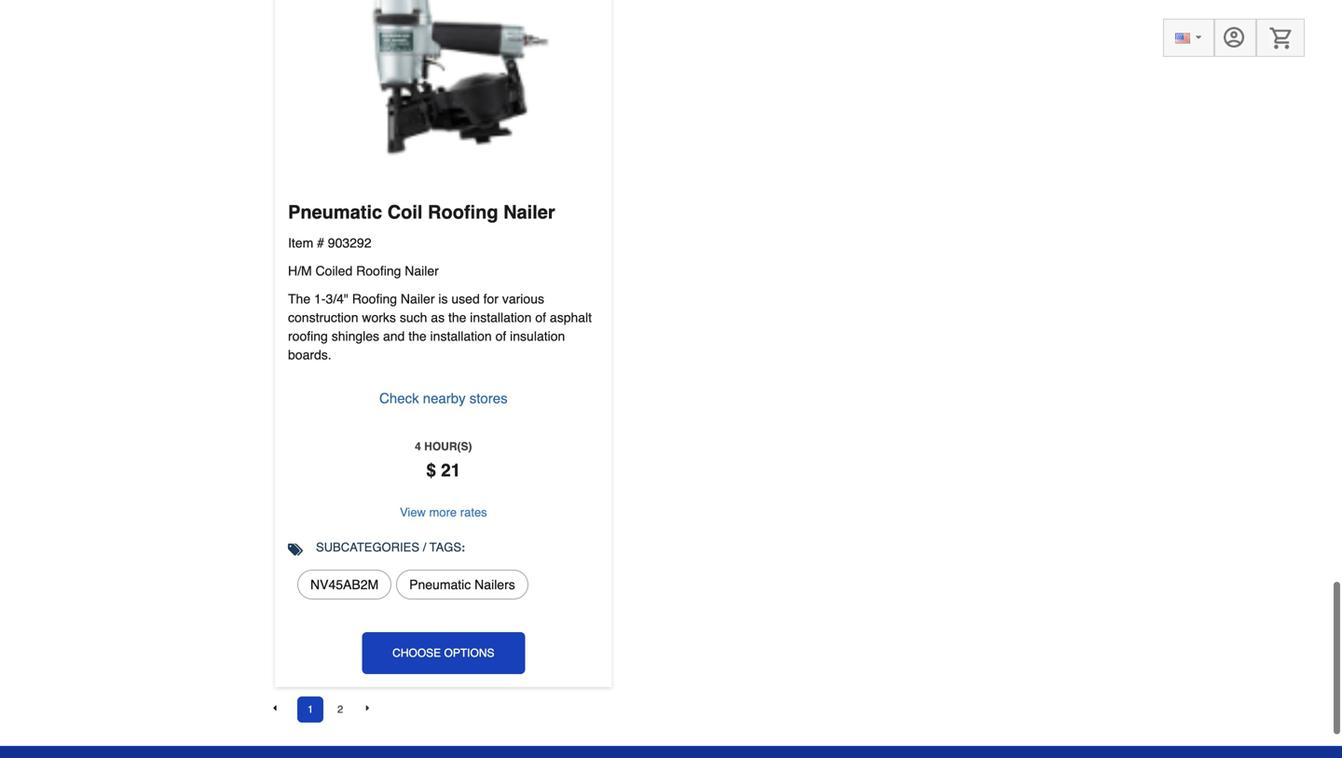 Task type: describe. For each thing, give the bounding box(es) containing it.
1 horizontal spatial the
[[448, 310, 467, 325]]

nailer for h/m coiled roofing nailer
[[405, 263, 439, 278]]

21
[[441, 460, 461, 480]]

0 vertical spatial installation
[[470, 310, 532, 325]]

the
[[288, 291, 311, 306]]

pneumatic coil roofing nailer link
[[288, 201, 599, 223]]

subcategories
[[316, 540, 420, 554]]

more
[[429, 505, 457, 519]]

1
[[308, 703, 313, 715]]

/
[[423, 540, 426, 554]]

check
[[380, 390, 419, 406]]

nailer inside the 1-3/4" roofing nailer is used for various construction works such as the installation of asphalt roofing shingles and the installation of insulation boards.
[[401, 291, 435, 306]]

pneumatic nailers
[[409, 577, 515, 592]]

2 button
[[327, 696, 353, 723]]

check nearby stores
[[380, 390, 508, 406]]

subcategories / tags :
[[316, 540, 465, 554]]

1 vertical spatial of
[[496, 328, 507, 343]]

coiled
[[316, 263, 353, 278]]

903292
[[328, 235, 372, 250]]

view more rates
[[400, 505, 487, 519]]

pneumatic for pneumatic nailers
[[409, 577, 471, 592]]

nailer for pneumatic coil roofing nailer
[[504, 201, 555, 223]]

and
[[383, 328, 405, 343]]

for
[[484, 291, 499, 306]]

used
[[452, 291, 480, 306]]

roofing for coiled
[[356, 263, 401, 278]]

1 button
[[297, 696, 324, 723]]

view
[[400, 505, 426, 519]]

pneumatic for pneumatic coil roofing nailer
[[288, 201, 382, 223]]

roofing for coil
[[428, 201, 498, 223]]

1 vertical spatial the
[[409, 328, 427, 343]]

pneumatic coil roofing nailer
[[288, 201, 555, 223]]

1-
[[314, 291, 326, 306]]

works
[[362, 310, 396, 325]]

asphalt
[[550, 310, 592, 325]]

view more rates link
[[400, 504, 487, 521]]

choose options button
[[362, 632, 525, 674]]

h/m
[[288, 263, 312, 278]]

nearby
[[423, 390, 466, 406]]

shingles
[[332, 328, 380, 343]]

insulation
[[510, 328, 565, 343]]

roofing
[[288, 328, 328, 343]]



Task type: locate. For each thing, give the bounding box(es) containing it.
1 horizontal spatial of
[[535, 310, 546, 325]]

nv45ab2m
[[310, 577, 379, 592]]

pneumatic
[[288, 201, 382, 223], [409, 577, 471, 592]]

4 hour(s) 21
[[415, 440, 472, 480]]

0 vertical spatial nailer
[[504, 201, 555, 223]]

1 vertical spatial nailer
[[405, 263, 439, 278]]

3/4"
[[326, 291, 349, 306]]

1 vertical spatial installation
[[430, 328, 492, 343]]

stores
[[470, 390, 508, 406]]

installation down for
[[470, 310, 532, 325]]

construction
[[288, 310, 358, 325]]

2 vertical spatial nailer
[[401, 291, 435, 306]]

the
[[448, 310, 467, 325], [409, 328, 427, 343]]

:
[[462, 541, 465, 554]]

rates
[[460, 505, 487, 519]]

item # 903292
[[288, 235, 372, 250]]

0 vertical spatial roofing
[[428, 201, 498, 223]]

options
[[444, 647, 495, 660]]

1 vertical spatial pneumatic
[[409, 577, 471, 592]]

installation down as on the top of page
[[430, 328, 492, 343]]

the right as on the top of page
[[448, 310, 467, 325]]

roofing down 903292
[[356, 263, 401, 278]]

pneumatic up item # 903292 at the top left of page
[[288, 201, 382, 223]]

hour(s)
[[424, 440, 472, 453]]

choose
[[393, 647, 441, 660]]

0 horizontal spatial of
[[496, 328, 507, 343]]

0 vertical spatial of
[[535, 310, 546, 325]]

1 horizontal spatial pneumatic
[[409, 577, 471, 592]]

1 vertical spatial roofing
[[356, 263, 401, 278]]

choose options
[[393, 647, 495, 660]]

no items in the cart image
[[1258, 20, 1304, 57]]

of
[[535, 310, 546, 325], [496, 328, 507, 343]]

item
[[288, 235, 313, 250]]

is
[[439, 291, 448, 306]]

0 vertical spatial pneumatic
[[288, 201, 382, 223]]

various
[[502, 291, 544, 306]]

roofing inside the 1-3/4" roofing nailer is used for various construction works such as the installation of asphalt roofing shingles and the installation of insulation boards.
[[352, 291, 397, 306]]

tags
[[430, 540, 462, 554]]

#
[[317, 235, 324, 250]]

pneumatic down tags
[[409, 577, 471, 592]]

2
[[337, 703, 343, 715]]

boards.
[[288, 347, 332, 362]]

0 horizontal spatial the
[[409, 328, 427, 343]]

nailer up the such
[[401, 291, 435, 306]]

the down the such
[[409, 328, 427, 343]]

nailer
[[504, 201, 555, 223], [405, 263, 439, 278], [401, 291, 435, 306]]

as
[[431, 310, 445, 325]]

4
[[415, 440, 421, 453]]

the 1-3/4" roofing nailer is used for various construction works such as the installation of asphalt roofing shingles and the installation of insulation boards.
[[288, 291, 592, 362]]

0 horizontal spatial pneumatic
[[288, 201, 382, 223]]

nailer up is
[[405, 263, 439, 278]]

pneumatic coil roofing nailer image
[[329, 0, 558, 190]]

pagination navigation
[[266, 696, 1324, 723]]

roofing right coil
[[428, 201, 498, 223]]

installation
[[470, 310, 532, 325], [430, 328, 492, 343]]

2 vertical spatial roofing
[[352, 291, 397, 306]]

such
[[400, 310, 427, 325]]

nailer up various
[[504, 201, 555, 223]]

of left the insulation on the top of page
[[496, 328, 507, 343]]

h/m coiled roofing nailer
[[288, 263, 439, 278]]

of up the insulation on the top of page
[[535, 310, 546, 325]]

coil
[[388, 201, 423, 223]]

roofing
[[428, 201, 498, 223], [356, 263, 401, 278], [352, 291, 397, 306]]

nailers
[[475, 577, 515, 592]]

roofing up works
[[352, 291, 397, 306]]

0 vertical spatial the
[[448, 310, 467, 325]]



Task type: vqa. For each thing, say whether or not it's contained in the screenshot.
':'
yes



